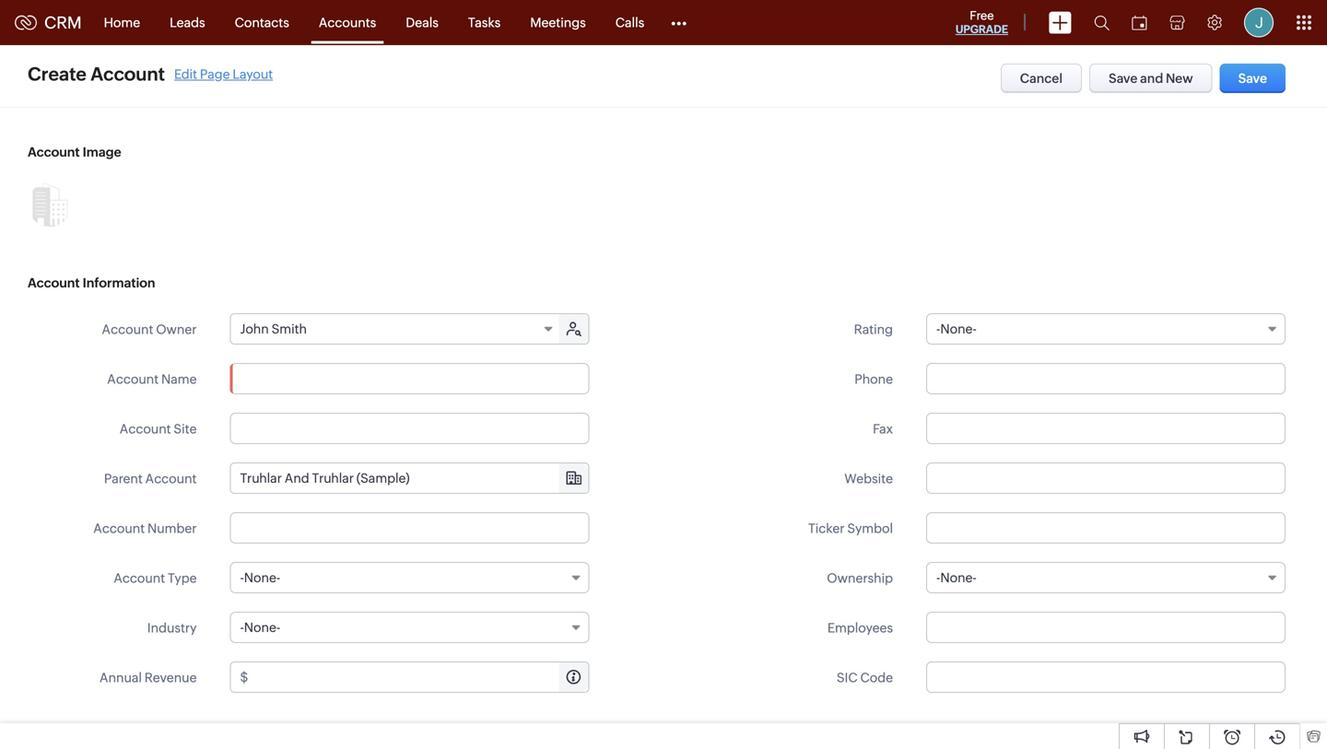 Task type: describe. For each thing, give the bounding box(es) containing it.
john
[[240, 322, 269, 337]]

none- for ownership
[[941, 571, 977, 585]]

account image
[[28, 145, 121, 159]]

crm
[[44, 13, 82, 32]]

save for save and new
[[1109, 71, 1138, 86]]

search image
[[1094, 15, 1110, 30]]

- for rating
[[937, 322, 941, 337]]

profile image
[[1245, 8, 1274, 37]]

parent
[[104, 472, 143, 486]]

meetings link
[[516, 0, 601, 45]]

symbol
[[848, 521, 893, 536]]

create account edit page layout
[[28, 64, 273, 85]]

annual
[[100, 671, 142, 685]]

cancel button
[[1001, 64, 1082, 93]]

leads link
[[155, 0, 220, 45]]

account for account type
[[114, 571, 165, 586]]

accounts link
[[304, 0, 391, 45]]

-none- for ownership
[[937, 571, 977, 585]]

calls
[[616, 15, 645, 30]]

meetings
[[530, 15, 586, 30]]

-none- field for industry
[[230, 612, 590, 644]]

parent account
[[104, 472, 197, 486]]

deals link
[[391, 0, 454, 45]]

account name
[[107, 372, 197, 387]]

website
[[845, 472, 893, 486]]

create menu element
[[1038, 0, 1083, 45]]

$
[[240, 670, 248, 685]]

account number
[[93, 521, 197, 536]]

-none- field for rating
[[927, 313, 1286, 345]]

site
[[174, 422, 197, 437]]

contacts
[[235, 15, 289, 30]]

account for account number
[[93, 521, 145, 536]]

ticker symbol
[[808, 521, 893, 536]]

fax
[[873, 422, 893, 437]]

john smith
[[240, 322, 307, 337]]

revenue
[[145, 671, 197, 685]]

sic code
[[837, 671, 893, 685]]

search element
[[1083, 0, 1121, 45]]

home link
[[89, 0, 155, 45]]

edit page layout link
[[174, 67, 273, 82]]

new
[[1166, 71, 1194, 86]]

tasks link
[[454, 0, 516, 45]]

accounts
[[319, 15, 376, 30]]

calls link
[[601, 0, 659, 45]]

code
[[861, 671, 893, 685]]

annual revenue
[[100, 671, 197, 685]]

information
[[83, 276, 155, 290]]

calendar image
[[1132, 15, 1148, 30]]

account for account site
[[120, 422, 171, 437]]

create menu image
[[1049, 12, 1072, 34]]

account owner
[[102, 322, 197, 337]]

profile element
[[1234, 0, 1285, 45]]



Task type: locate. For each thing, give the bounding box(es) containing it.
-none-
[[937, 322, 977, 337], [240, 571, 280, 585], [937, 571, 977, 585], [240, 620, 280, 635]]

sic
[[837, 671, 858, 685]]

type
[[168, 571, 197, 586]]

cancel
[[1020, 71, 1063, 86]]

contacts link
[[220, 0, 304, 45]]

1 horizontal spatial save
[[1239, 71, 1268, 86]]

account for account image
[[28, 145, 80, 159]]

account left information
[[28, 276, 80, 290]]

layout
[[233, 67, 273, 82]]

account information
[[28, 276, 155, 290]]

None text field
[[230, 363, 590, 395], [927, 413, 1286, 444], [231, 464, 589, 493], [230, 513, 590, 544], [927, 662, 1286, 693], [251, 663, 589, 692], [230, 363, 590, 395], [927, 413, 1286, 444], [231, 464, 589, 493], [230, 513, 590, 544], [927, 662, 1286, 693], [251, 663, 589, 692]]

employees
[[828, 621, 893, 636]]

None field
[[231, 464, 589, 493]]

upgrade
[[956, 23, 1009, 35]]

save down profile element
[[1239, 71, 1268, 86]]

save button
[[1220, 64, 1286, 93]]

save
[[1109, 71, 1138, 86], [1239, 71, 1268, 86]]

industry
[[147, 621, 197, 636]]

-None- field
[[927, 313, 1286, 345], [230, 562, 590, 594], [927, 562, 1286, 594], [230, 612, 590, 644]]

- for industry
[[240, 620, 244, 635]]

account for account owner
[[102, 322, 153, 337]]

- up '$'
[[240, 620, 244, 635]]

free
[[970, 9, 994, 23]]

crm link
[[15, 13, 82, 32]]

- for account type
[[240, 571, 244, 585]]

account left site
[[120, 422, 171, 437]]

image image
[[28, 183, 72, 227]]

account left type
[[114, 571, 165, 586]]

name
[[161, 372, 197, 387]]

-none- field for account type
[[230, 562, 590, 594]]

- right type
[[240, 571, 244, 585]]

phone
[[855, 372, 893, 387]]

account down information
[[102, 322, 153, 337]]

- right rating
[[937, 322, 941, 337]]

deals
[[406, 15, 439, 30]]

number
[[147, 521, 197, 536]]

ownership
[[827, 571, 893, 586]]

-
[[937, 322, 941, 337], [240, 571, 244, 585], [937, 571, 941, 585], [240, 620, 244, 635]]

account site
[[120, 422, 197, 437]]

save and new button
[[1090, 64, 1213, 93]]

page
[[200, 67, 230, 82]]

account type
[[114, 571, 197, 586]]

smith
[[272, 322, 307, 337]]

account left image
[[28, 145, 80, 159]]

Other Modules field
[[659, 8, 699, 37]]

none- for industry
[[244, 620, 280, 635]]

none- for rating
[[941, 322, 977, 337]]

save for save
[[1239, 71, 1268, 86]]

- right ownership
[[937, 571, 941, 585]]

-none- for account type
[[240, 571, 280, 585]]

None text field
[[927, 363, 1286, 395], [230, 413, 590, 444], [927, 463, 1286, 494], [927, 513, 1286, 544], [927, 612, 1286, 644], [927, 363, 1286, 395], [230, 413, 590, 444], [927, 463, 1286, 494], [927, 513, 1286, 544], [927, 612, 1286, 644]]

create
[[28, 64, 87, 85]]

none-
[[941, 322, 977, 337], [244, 571, 280, 585], [941, 571, 977, 585], [244, 620, 280, 635]]

-none- for rating
[[937, 322, 977, 337]]

and
[[1141, 71, 1164, 86]]

account down parent
[[93, 521, 145, 536]]

0 horizontal spatial save
[[1109, 71, 1138, 86]]

-none- field for ownership
[[927, 562, 1286, 594]]

edit
[[174, 67, 197, 82]]

owner
[[156, 322, 197, 337]]

-none- for industry
[[240, 620, 280, 635]]

image
[[83, 145, 121, 159]]

2 save from the left
[[1239, 71, 1268, 86]]

leads
[[170, 15, 205, 30]]

John Smith field
[[231, 314, 561, 344]]

ticker
[[808, 521, 845, 536]]

account right parent
[[145, 472, 197, 486]]

free upgrade
[[956, 9, 1009, 35]]

- for ownership
[[937, 571, 941, 585]]

account for account name
[[107, 372, 159, 387]]

account
[[91, 64, 165, 85], [28, 145, 80, 159], [28, 276, 80, 290], [102, 322, 153, 337], [107, 372, 159, 387], [120, 422, 171, 437], [145, 472, 197, 486], [93, 521, 145, 536], [114, 571, 165, 586]]

none- for account type
[[244, 571, 280, 585]]

tasks
[[468, 15, 501, 30]]

account for account information
[[28, 276, 80, 290]]

account down home link at the left of page
[[91, 64, 165, 85]]

save left and
[[1109, 71, 1138, 86]]

rating
[[854, 322, 893, 337]]

save and new
[[1109, 71, 1194, 86]]

logo image
[[15, 15, 37, 30]]

account left the name on the left of page
[[107, 372, 159, 387]]

1 save from the left
[[1109, 71, 1138, 86]]

home
[[104, 15, 140, 30]]



Task type: vqa. For each thing, say whether or not it's contained in the screenshot.
"james-"
no



